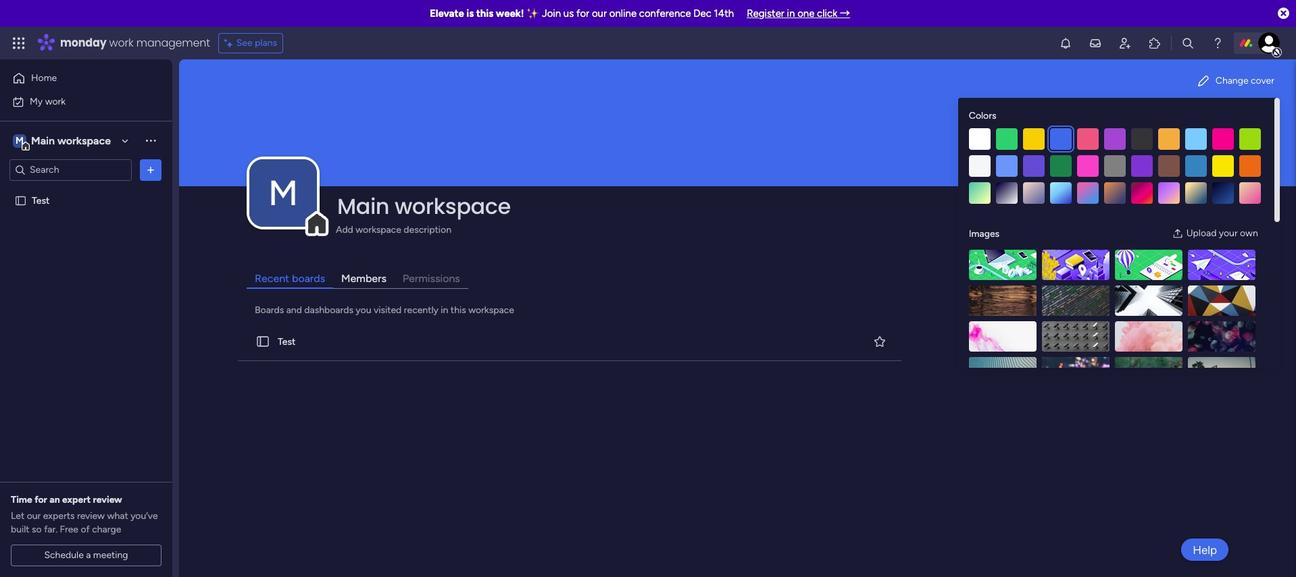 Task type: locate. For each thing, give the bounding box(es) containing it.
review
[[93, 495, 122, 506], [77, 511, 105, 522]]

work inside "button"
[[45, 96, 66, 107]]

my work
[[30, 96, 66, 107]]

upload your own button
[[1167, 223, 1264, 245]]

1 horizontal spatial for
[[576, 7, 589, 20]]

m inside popup button
[[268, 172, 298, 214]]

brad klo image
[[1258, 32, 1280, 54]]

0 vertical spatial work
[[109, 35, 133, 51]]

m button
[[249, 160, 317, 227]]

our
[[592, 7, 607, 20], [27, 511, 41, 522]]

home button
[[8, 68, 145, 89]]

recent
[[255, 272, 289, 285]]

a
[[86, 550, 91, 562]]

review up what
[[93, 495, 122, 506]]

0 vertical spatial our
[[592, 7, 607, 20]]

work right the monday
[[109, 35, 133, 51]]

time for an expert review let our experts review what you've built so far. free of charge
[[11, 495, 158, 536]]

permissions
[[403, 272, 460, 285]]

our up so
[[27, 511, 41, 522]]

0 horizontal spatial test
[[32, 195, 50, 206]]

workspace
[[57, 134, 111, 147], [395, 191, 511, 222], [356, 224, 401, 236], [468, 305, 514, 316]]

in right recently
[[441, 305, 448, 316]]

1 horizontal spatial test
[[278, 336, 296, 348]]

your
[[1219, 228, 1238, 239]]

built
[[11, 524, 29, 536]]

upload
[[1186, 228, 1217, 239]]

in left one
[[787, 7, 795, 20]]

images
[[969, 228, 1000, 240]]

1 horizontal spatial m
[[268, 172, 298, 214]]

0 vertical spatial this
[[476, 7, 494, 20]]

far.
[[44, 524, 57, 536]]

workspace image
[[13, 133, 26, 148], [249, 160, 317, 227]]

main workspace
[[31, 134, 111, 147], [337, 191, 511, 222]]

main workspace up description
[[337, 191, 511, 222]]

boards
[[255, 305, 284, 316]]

0 vertical spatial test
[[32, 195, 50, 206]]

home
[[31, 72, 57, 84]]

for left an
[[35, 495, 47, 506]]

work right my
[[45, 96, 66, 107]]

0 horizontal spatial our
[[27, 511, 41, 522]]

main workspace up search in workspace field
[[31, 134, 111, 147]]

this right the is
[[476, 7, 494, 20]]

online
[[609, 7, 637, 20]]

1 vertical spatial review
[[77, 511, 105, 522]]

0 horizontal spatial m
[[16, 135, 24, 146]]

colors
[[969, 110, 996, 122]]

1 horizontal spatial in
[[787, 7, 795, 20]]

m inside workspace selection element
[[16, 135, 24, 146]]

option
[[0, 189, 172, 191]]

1 vertical spatial our
[[27, 511, 41, 522]]

0 horizontal spatial this
[[451, 305, 466, 316]]

main
[[31, 134, 55, 147], [337, 191, 389, 222]]

help image
[[1211, 36, 1225, 50]]

week!
[[496, 7, 524, 20]]

→
[[840, 7, 850, 20]]

review up of
[[77, 511, 105, 522]]

visited
[[374, 305, 402, 316]]

✨
[[527, 7, 539, 20]]

conference
[[639, 7, 691, 20]]

main up add
[[337, 191, 389, 222]]

0 horizontal spatial for
[[35, 495, 47, 506]]

test for public board icon
[[32, 195, 50, 206]]

main down "my work"
[[31, 134, 55, 147]]

recent boards
[[255, 272, 325, 285]]

invite members image
[[1118, 36, 1132, 50]]

test right public board image
[[278, 336, 296, 348]]

1 horizontal spatial this
[[476, 7, 494, 20]]

upload your own
[[1186, 228, 1258, 239]]

1 horizontal spatial workspace image
[[249, 160, 317, 227]]

change
[[1216, 75, 1249, 87]]

change cover
[[1216, 75, 1275, 87]]

0 vertical spatial workspace image
[[13, 133, 26, 148]]

register in one click → link
[[747, 7, 850, 20]]

0 horizontal spatial workspace image
[[13, 133, 26, 148]]

members
[[341, 272, 387, 285]]

recently
[[404, 305, 439, 316]]

work for monday
[[109, 35, 133, 51]]

plans
[[255, 37, 277, 49]]

test list box
[[0, 187, 172, 395]]

m for the topmost workspace image
[[16, 135, 24, 146]]

0 vertical spatial in
[[787, 7, 795, 20]]

expert
[[62, 495, 91, 506]]

1 horizontal spatial work
[[109, 35, 133, 51]]

what
[[107, 511, 128, 522]]

notifications image
[[1059, 36, 1072, 50]]

main workspace inside workspace selection element
[[31, 134, 111, 147]]

join
[[542, 7, 561, 20]]

test right public board icon
[[32, 195, 50, 206]]

select product image
[[12, 36, 26, 50]]

public board image
[[14, 194, 27, 207]]

for
[[576, 7, 589, 20], [35, 495, 47, 506]]

free
[[60, 524, 78, 536]]

see
[[236, 37, 252, 49]]

our left online
[[592, 7, 607, 20]]

1 vertical spatial main
[[337, 191, 389, 222]]

1 vertical spatial main workspace
[[337, 191, 511, 222]]

this
[[476, 7, 494, 20], [451, 305, 466, 316]]

test
[[32, 195, 50, 206], [278, 336, 296, 348]]

0 vertical spatial m
[[16, 135, 24, 146]]

test inside list box
[[32, 195, 50, 206]]

apps image
[[1148, 36, 1162, 50]]

0 horizontal spatial main workspace
[[31, 134, 111, 147]]

m
[[16, 135, 24, 146], [268, 172, 298, 214]]

in
[[787, 7, 795, 20], [441, 305, 448, 316]]

experts
[[43, 511, 75, 522]]

register
[[747, 7, 785, 20]]

0 horizontal spatial main
[[31, 134, 55, 147]]

0 horizontal spatial in
[[441, 305, 448, 316]]

schedule a meeting
[[44, 550, 128, 562]]

work
[[109, 35, 133, 51], [45, 96, 66, 107]]

1 vertical spatial test
[[278, 336, 296, 348]]

1 vertical spatial m
[[268, 172, 298, 214]]

1 horizontal spatial our
[[592, 7, 607, 20]]

boards and dashboards you visited recently in this workspace
[[255, 305, 514, 316]]

this right recently
[[451, 305, 466, 316]]

1 horizontal spatial main
[[337, 191, 389, 222]]

0 vertical spatial main
[[31, 134, 55, 147]]

1 vertical spatial workspace image
[[249, 160, 317, 227]]

0 vertical spatial main workspace
[[31, 134, 111, 147]]

1 vertical spatial for
[[35, 495, 47, 506]]

monday
[[60, 35, 106, 51]]

1 vertical spatial in
[[441, 305, 448, 316]]

1 vertical spatial work
[[45, 96, 66, 107]]

0 horizontal spatial work
[[45, 96, 66, 107]]

for right the 'us'
[[576, 7, 589, 20]]

see plans button
[[218, 33, 283, 53]]



Task type: describe. For each thing, give the bounding box(es) containing it.
time
[[11, 495, 32, 506]]

our inside the time for an expert review let our experts review what you've built so far. free of charge
[[27, 511, 41, 522]]

1 vertical spatial this
[[451, 305, 466, 316]]

test for public board image
[[278, 336, 296, 348]]

monday work management
[[60, 35, 210, 51]]

options image
[[144, 163, 157, 177]]

description
[[404, 224, 451, 236]]

workspace selection element
[[13, 133, 113, 150]]

dashboards
[[304, 305, 353, 316]]

add to favorites image
[[873, 335, 886, 348]]

for inside the time for an expert review let our experts review what you've built so far. free of charge
[[35, 495, 47, 506]]

photo icon image
[[1172, 228, 1183, 239]]

workspace options image
[[144, 134, 157, 147]]

cover
[[1251, 75, 1275, 87]]

search everything image
[[1181, 36, 1195, 50]]

let
[[11, 511, 24, 522]]

work for my
[[45, 96, 66, 107]]

register in one click →
[[747, 7, 850, 20]]

schedule a meeting button
[[11, 545, 162, 567]]

Search in workspace field
[[28, 162, 113, 178]]

charge
[[92, 524, 121, 536]]

test link
[[235, 323, 904, 362]]

an
[[50, 495, 60, 506]]

0 vertical spatial for
[[576, 7, 589, 20]]

14th
[[714, 7, 734, 20]]

us
[[564, 7, 574, 20]]

you've
[[131, 511, 158, 522]]

of
[[81, 524, 90, 536]]

my work button
[[8, 91, 145, 113]]

and
[[286, 305, 302, 316]]

0 vertical spatial review
[[93, 495, 122, 506]]

inbox image
[[1089, 36, 1102, 50]]

you
[[356, 305, 371, 316]]

is
[[466, 7, 474, 20]]

help button
[[1181, 539, 1229, 562]]

meeting
[[93, 550, 128, 562]]

add
[[336, 224, 353, 236]]

click
[[817, 7, 838, 20]]

schedule
[[44, 550, 84, 562]]

my
[[30, 96, 43, 107]]

change cover button
[[1191, 70, 1280, 92]]

see plans
[[236, 37, 277, 49]]

dec
[[694, 7, 712, 20]]

management
[[136, 35, 210, 51]]

help
[[1193, 544, 1217, 557]]

so
[[32, 524, 42, 536]]

main inside workspace selection element
[[31, 134, 55, 147]]

boards
[[292, 272, 325, 285]]

elevate
[[430, 7, 464, 20]]

public board image
[[255, 335, 270, 349]]

1 horizontal spatial main workspace
[[337, 191, 511, 222]]

Main workspace field
[[334, 191, 1241, 222]]

add workspace description
[[336, 224, 451, 236]]

one
[[798, 7, 815, 20]]

own
[[1240, 228, 1258, 239]]

elevate is this week! ✨ join us for our online conference dec 14th
[[430, 7, 734, 20]]

m for workspace image to the bottom
[[268, 172, 298, 214]]



Task type: vqa. For each thing, say whether or not it's contained in the screenshot.
'workspace' within Workspace selection Element
no



